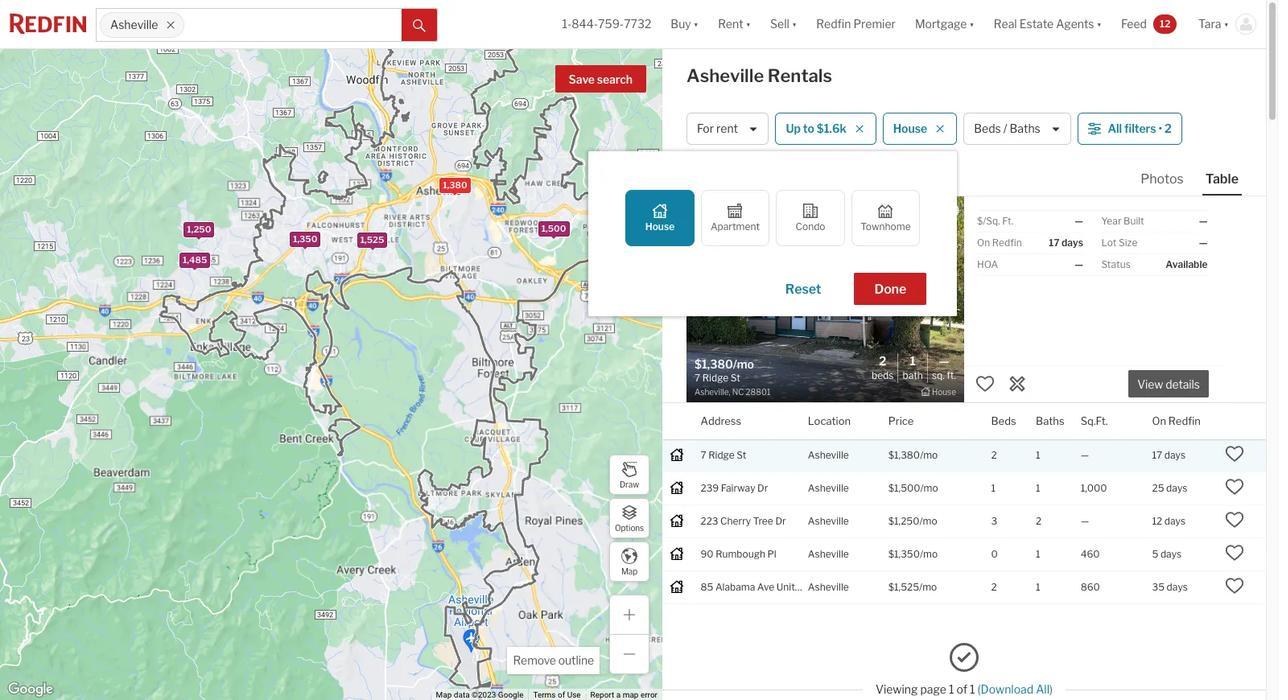 Task type: locate. For each thing, give the bounding box(es) containing it.
to
[[803, 122, 815, 136]]

option group
[[626, 190, 921, 246]]

•
[[1159, 122, 1163, 136]]

2 vertical spatial redfin
[[1169, 414, 1201, 427]]

▾ right "rent"
[[746, 17, 751, 31]]

1 inside 1 bath
[[910, 354, 916, 369]]

favorite button checkbox
[[933, 200, 961, 228]]

17 days left lot
[[1049, 237, 1084, 249]]

1 horizontal spatial on
[[1153, 414, 1167, 427]]

12 for 12 days
[[1153, 515, 1163, 527]]

price
[[889, 414, 914, 427]]

1 vertical spatial redfin
[[993, 237, 1022, 249]]

/mo
[[920, 449, 938, 461], [921, 482, 939, 494], [920, 515, 938, 527], [920, 548, 938, 560], [920, 581, 937, 593]]

5 days
[[1153, 548, 1182, 560]]

1 vertical spatial map
[[436, 691, 452, 700]]

view details link
[[1129, 369, 1209, 398]]

dialog
[[589, 151, 958, 316]]

/mo up $1,500 /mo
[[920, 449, 938, 461]]

1 vertical spatial favorite this home image
[[1226, 510, 1245, 530]]

draw
[[620, 480, 639, 489]]

buy
[[671, 17, 691, 31]]

save
[[569, 72, 595, 86]]

feed
[[1122, 17, 1147, 31]]

mortgage ▾ button
[[906, 0, 985, 48]]

favorite this home image
[[976, 374, 995, 394], [1226, 444, 1245, 464], [1226, 543, 1245, 563], [1226, 576, 1245, 596]]

17 days
[[1049, 237, 1084, 249], [1153, 449, 1186, 461]]

1 left 860
[[1036, 581, 1041, 593]]

— up 1,000
[[1081, 449, 1090, 461]]

of left use
[[558, 691, 565, 700]]

3 right unit
[[797, 581, 804, 593]]

built
[[1124, 215, 1145, 227]]

beds button
[[992, 403, 1017, 440]]

$1,380
[[889, 449, 920, 461]]

759-
[[598, 17, 624, 31]]

on down view
[[1153, 414, 1167, 427]]

dr right the tree
[[776, 515, 786, 527]]

redfin left premier
[[817, 17, 851, 31]]

0 vertical spatial redfin
[[817, 17, 851, 31]]

ft. inside — sq. ft.
[[947, 370, 957, 382]]

▾ inside buy ▾ dropdown button
[[694, 17, 699, 31]]

17 days up 25 days
[[1153, 449, 1186, 461]]

favorite this home image for 12 days
[[1226, 510, 1245, 530]]

1 horizontal spatial map
[[622, 566, 638, 576]]

all
[[1108, 122, 1123, 136]]

(download
[[978, 683, 1034, 697]]

— up sq.
[[939, 354, 950, 369]]

photos
[[1141, 172, 1184, 187]]

1 vertical spatial ft.
[[947, 370, 957, 382]]

rent ▾ button
[[709, 0, 761, 48]]

3 up 0
[[992, 515, 998, 527]]

map down options
[[622, 566, 638, 576]]

redfin
[[817, 17, 851, 31], [993, 237, 1022, 249], [1169, 414, 1201, 427]]

5
[[1153, 548, 1159, 560]]

0 horizontal spatial dr
[[758, 482, 768, 494]]

favorite this home image right 25 days
[[1226, 477, 1245, 497]]

save search button
[[555, 65, 647, 93]]

address button
[[701, 403, 742, 440]]

6 ▾ from the left
[[1224, 17, 1230, 31]]

terms of use link
[[533, 691, 581, 700]]

85
[[701, 581, 714, 593]]

/mo for $1,525
[[920, 581, 937, 593]]

beds left /
[[974, 122, 1001, 136]]

0 vertical spatial dr
[[758, 482, 768, 494]]

Condo checkbox
[[776, 190, 845, 246]]

house left remove house image
[[894, 122, 928, 136]]

ft. right $/sq.
[[1003, 215, 1014, 227]]

2 inside 2 beds
[[879, 354, 887, 369]]

buy ▾
[[671, 17, 699, 31]]

view
[[1138, 378, 1164, 392]]

1 vertical spatial house
[[646, 221, 675, 233]]

baths right /
[[1010, 122, 1041, 136]]

days left lot
[[1062, 237, 1084, 249]]

0 horizontal spatial house
[[646, 221, 675, 233]]

0 horizontal spatial redfin
[[817, 17, 851, 31]]

12 down "25"
[[1153, 515, 1163, 527]]

redfin down the details
[[1169, 414, 1201, 427]]

0 horizontal spatial on redfin
[[978, 237, 1022, 249]]

on redfin down $/sq. ft.
[[978, 237, 1022, 249]]

0 horizontal spatial ft.
[[947, 370, 957, 382]]

5 ▾ from the left
[[1097, 17, 1102, 31]]

None search field
[[185, 9, 402, 41]]

fairway
[[721, 482, 756, 494]]

viewing
[[876, 683, 918, 697]]

map data ©2023 google
[[436, 691, 524, 700]]

of right 'page'
[[957, 683, 968, 697]]

reset
[[786, 282, 822, 297]]

days right 35
[[1167, 581, 1188, 593]]

mortgage ▾
[[915, 17, 975, 31]]

17 left lot
[[1049, 237, 1060, 249]]

17
[[1049, 237, 1060, 249], [1153, 449, 1163, 461]]

price button
[[889, 403, 914, 440]]

days down 25 days
[[1165, 515, 1186, 527]]

▾ inside mortgage ▾ dropdown button
[[970, 17, 975, 31]]

beds
[[974, 122, 1001, 136], [872, 370, 894, 382], [992, 414, 1017, 427]]

days for $1,500 /mo
[[1167, 482, 1188, 494]]

days
[[1062, 237, 1084, 249], [1165, 449, 1186, 461], [1167, 482, 1188, 494], [1165, 515, 1186, 527], [1161, 548, 1182, 560], [1167, 581, 1188, 593]]

rent ▾ button
[[718, 0, 751, 48]]

days for $1,525 /mo
[[1167, 581, 1188, 593]]

/mo for $1,350
[[920, 548, 938, 560]]

1 vertical spatial on
[[1153, 414, 1167, 427]]

0 vertical spatial 12
[[1160, 18, 1171, 30]]

▾ right mortgage
[[970, 17, 975, 31]]

(download all) link
[[978, 683, 1053, 697]]

for rent
[[697, 122, 738, 136]]

1 ▾ from the left
[[694, 17, 699, 31]]

—
[[1075, 215, 1084, 227], [1200, 215, 1208, 227], [1200, 237, 1208, 249], [1075, 258, 1084, 271], [939, 354, 950, 369], [1081, 449, 1090, 461], [1081, 515, 1090, 527]]

baths button
[[1036, 403, 1065, 440]]

on
[[978, 237, 991, 249], [1153, 414, 1167, 427]]

▾ right "agents"
[[1097, 17, 1102, 31]]

favorite this home image for 25 days
[[1226, 477, 1245, 497]]

favorite this home image right 12 days
[[1226, 510, 1245, 530]]

beds for "beds" button at the right of the page
[[992, 414, 1017, 427]]

0 vertical spatial 17
[[1049, 237, 1060, 249]]

0 horizontal spatial 17 days
[[1049, 237, 1084, 249]]

tara
[[1199, 17, 1222, 31]]

beds left bath
[[872, 370, 894, 382]]

rent
[[718, 17, 744, 31]]

4 ▾ from the left
[[970, 17, 975, 31]]

a
[[617, 691, 621, 700]]

beds inside button
[[974, 122, 1001, 136]]

use
[[567, 691, 581, 700]]

0 vertical spatial on redfin
[[978, 237, 1022, 249]]

1 vertical spatial 12
[[1153, 515, 1163, 527]]

▾
[[694, 17, 699, 31], [746, 17, 751, 31], [792, 17, 797, 31], [970, 17, 975, 31], [1097, 17, 1102, 31], [1224, 17, 1230, 31]]

ft. right sq.
[[947, 370, 957, 382]]

house inside button
[[894, 122, 928, 136]]

hoa
[[978, 258, 999, 271]]

/mo down $1,380 /mo
[[921, 482, 939, 494]]

1 vertical spatial on redfin
[[1153, 414, 1201, 427]]

days right 5
[[1161, 548, 1182, 560]]

▾ inside rent ▾ dropdown button
[[746, 17, 751, 31]]

1 horizontal spatial dr
[[776, 515, 786, 527]]

▾ right sell
[[792, 17, 797, 31]]

house left the apartment
[[646, 221, 675, 233]]

rumbough
[[716, 548, 766, 560]]

table
[[1206, 172, 1239, 187]]

dr right fairway on the right bottom of the page
[[758, 482, 768, 494]]

done
[[875, 282, 907, 297]]

0 vertical spatial house
[[894, 122, 928, 136]]

st
[[737, 449, 747, 461]]

asheville
[[110, 18, 158, 32], [687, 65, 764, 86], [808, 449, 849, 461], [808, 482, 849, 494], [808, 515, 849, 527], [808, 548, 849, 560], [808, 581, 849, 593]]

House checkbox
[[626, 190, 695, 246]]

on up hoa on the top right of page
[[978, 237, 991, 249]]

map for map
[[622, 566, 638, 576]]

for
[[697, 122, 714, 136]]

1 horizontal spatial of
[[957, 683, 968, 697]]

▾ for sell ▾
[[792, 17, 797, 31]]

data
[[454, 691, 470, 700]]

on redfin down the details
[[1153, 414, 1201, 427]]

▾ right the buy
[[694, 17, 699, 31]]

1 vertical spatial 17 days
[[1153, 449, 1186, 461]]

0 vertical spatial map
[[622, 566, 638, 576]]

0 vertical spatial beds
[[974, 122, 1001, 136]]

beds / baths button
[[964, 113, 1072, 145]]

2 horizontal spatial redfin
[[1169, 414, 1201, 427]]

1 horizontal spatial house
[[894, 122, 928, 136]]

favorite this home image
[[1226, 477, 1245, 497], [1226, 510, 1245, 530]]

options
[[615, 523, 644, 533]]

/mo for $1,380
[[920, 449, 938, 461]]

0 horizontal spatial on
[[978, 237, 991, 249]]

1 up bath
[[910, 354, 916, 369]]

days right "25"
[[1167, 482, 1188, 494]]

table button
[[1203, 171, 1242, 196]]

error
[[641, 691, 658, 700]]

map left data
[[436, 691, 452, 700]]

1 favorite this home image from the top
[[1226, 477, 1245, 497]]

3 ▾ from the left
[[792, 17, 797, 31]]

1 horizontal spatial 17
[[1153, 449, 1163, 461]]

0 horizontal spatial 3
[[797, 581, 804, 593]]

apartment
[[711, 221, 760, 233]]

remove outline
[[513, 654, 594, 668]]

/mo down $1,500 /mo
[[920, 515, 938, 527]]

▾ for mortgage ▾
[[970, 17, 975, 31]]

— sq. ft.
[[932, 354, 957, 382]]

ft.
[[1003, 215, 1014, 227], [947, 370, 957, 382]]

/mo down $1,250 /mo
[[920, 548, 938, 560]]

real estate agents ▾ link
[[994, 0, 1102, 48]]

1 horizontal spatial 17 days
[[1153, 449, 1186, 461]]

1 vertical spatial 17
[[1153, 449, 1163, 461]]

$1,500
[[889, 482, 921, 494]]

0 vertical spatial favorite this home image
[[1226, 477, 1245, 497]]

redfin down $/sq. ft.
[[993, 237, 1022, 249]]

0 vertical spatial baths
[[1010, 122, 1041, 136]]

1 left 1,000
[[1036, 482, 1041, 494]]

/mo for $1,500
[[921, 482, 939, 494]]

/mo down $1,350 /mo
[[920, 581, 937, 593]]

12 right feed
[[1160, 18, 1171, 30]]

map button
[[610, 542, 650, 582]]

0 vertical spatial 17 days
[[1049, 237, 1084, 249]]

mortgage
[[915, 17, 967, 31]]

▾ for tara ▾
[[1224, 17, 1230, 31]]

▾ right tara
[[1224, 17, 1230, 31]]

1,500
[[541, 223, 566, 234]]

2 vertical spatial beds
[[992, 414, 1017, 427]]

cherry
[[721, 515, 751, 527]]

done button
[[855, 273, 927, 305]]

17 up "25"
[[1153, 449, 1163, 461]]

1 vertical spatial dr
[[776, 515, 786, 527]]

1 horizontal spatial redfin
[[993, 237, 1022, 249]]

up
[[786, 122, 801, 136]]

pl
[[768, 548, 777, 560]]

sell
[[771, 17, 790, 31]]

heading
[[695, 356, 826, 399]]

baths left sq.ft.
[[1036, 414, 1065, 427]]

▾ inside sell ▾ dropdown button
[[792, 17, 797, 31]]

0 horizontal spatial map
[[436, 691, 452, 700]]

2
[[1165, 122, 1172, 136], [879, 354, 887, 369], [992, 449, 997, 461], [1036, 515, 1042, 527], [992, 581, 997, 593]]

1 horizontal spatial ft.
[[1003, 215, 1014, 227]]

days up 25 days
[[1165, 449, 1186, 461]]

favorite this home image for 5 days
[[1226, 543, 1245, 563]]

1-844-759-7732 link
[[562, 17, 652, 31]]

12
[[1160, 18, 1171, 30], [1153, 515, 1163, 527]]

Apartment checkbox
[[701, 190, 770, 246]]

2 favorite this home image from the top
[[1226, 510, 1245, 530]]

estate
[[1020, 17, 1054, 31]]

0 vertical spatial 3
[[992, 515, 998, 527]]

1 right 0
[[1036, 548, 1041, 560]]

1 vertical spatial 3
[[797, 581, 804, 593]]

redfin premier button
[[807, 0, 906, 48]]

map inside map button
[[622, 566, 638, 576]]

beds down x-out this home image
[[992, 414, 1017, 427]]

2 ▾ from the left
[[746, 17, 751, 31]]

0
[[992, 548, 998, 560]]



Task type: vqa. For each thing, say whether or not it's contained in the screenshot.


Task type: describe. For each thing, give the bounding box(es) containing it.
▾ for buy ▾
[[694, 17, 699, 31]]

90
[[701, 548, 714, 560]]

real
[[994, 17, 1018, 31]]

1 horizontal spatial 3
[[992, 515, 998, 527]]

860
[[1081, 581, 1101, 593]]

sq.ft. button
[[1081, 403, 1108, 440]]

ave
[[758, 581, 775, 593]]

/
[[1004, 122, 1008, 136]]

days for $1,350 /mo
[[1161, 548, 1182, 560]]

beds for beds / baths
[[974, 122, 1001, 136]]

223
[[701, 515, 719, 527]]

1 horizontal spatial on redfin
[[1153, 414, 1201, 427]]

1 left "(download"
[[970, 683, 976, 697]]

sell ▾ button
[[761, 0, 807, 48]]

0 vertical spatial ft.
[[1003, 215, 1014, 227]]

address
[[701, 414, 742, 427]]

1 down baths button
[[1036, 449, 1041, 461]]

1 right 'page'
[[949, 683, 955, 697]]

1-
[[562, 17, 572, 31]]

dialog containing reset
[[589, 151, 958, 316]]

1,525
[[360, 234, 384, 246]]

view details
[[1138, 378, 1200, 392]]

buy ▾ button
[[661, 0, 709, 48]]

location button
[[808, 403, 851, 440]]

▾ for rent ▾
[[746, 17, 751, 31]]

beds / baths
[[974, 122, 1041, 136]]

rent
[[717, 122, 738, 136]]

favorite button image
[[933, 200, 961, 228]]

lot
[[1102, 237, 1117, 249]]

report a map error
[[591, 691, 658, 700]]

7 ridge st
[[701, 449, 747, 461]]

remove asheville image
[[166, 20, 176, 30]]

remove up to $1.6k image
[[855, 124, 865, 134]]

rentals
[[768, 65, 833, 86]]

report a map error link
[[591, 691, 658, 700]]

real estate agents ▾ button
[[985, 0, 1112, 48]]

35 days
[[1153, 581, 1188, 593]]

google image
[[4, 680, 57, 701]]

— left status
[[1075, 258, 1084, 271]]

sell ▾ button
[[771, 0, 797, 48]]

days for $1,250 /mo
[[1165, 515, 1186, 527]]

844-
[[572, 17, 598, 31]]

remove outline button
[[508, 647, 600, 675]]

0 horizontal spatial 17
[[1049, 237, 1060, 249]]

sell ▾
[[771, 17, 797, 31]]

available
[[1166, 258, 1208, 271]]

35
[[1153, 581, 1165, 593]]

1,350
[[293, 233, 317, 244]]

— left "year"
[[1075, 215, 1084, 227]]

filters
[[1125, 122, 1157, 136]]

viewing page 1 of 1 (download all)
[[876, 683, 1053, 697]]

house button
[[883, 113, 958, 145]]

all filters • 2
[[1108, 122, 1172, 136]]

ridge
[[709, 449, 735, 461]]

map region
[[0, 0, 697, 701]]

1,000
[[1081, 482, 1108, 494]]

sq.
[[932, 370, 945, 382]]

$1.6k
[[817, 122, 847, 136]]

239
[[701, 482, 719, 494]]

▾ inside real estate agents ▾ 'link'
[[1097, 17, 1102, 31]]

baths inside button
[[1010, 122, 1041, 136]]

1 vertical spatial beds
[[872, 370, 894, 382]]

house inside 'option'
[[646, 221, 675, 233]]

option group containing house
[[626, 190, 921, 246]]

1 bath
[[903, 354, 923, 382]]

google
[[498, 691, 524, 700]]

all filters • 2 button
[[1078, 113, 1183, 145]]

$/sq. ft.
[[978, 215, 1014, 227]]

1,250
[[187, 224, 211, 235]]

$1,250
[[889, 515, 920, 527]]

1 up 0
[[992, 482, 996, 494]]

photo of 7 ridge st, asheville, nc 28801 image
[[687, 196, 965, 403]]

premier
[[854, 17, 896, 31]]

2 inside button
[[1165, 122, 1172, 136]]

report
[[591, 691, 615, 700]]

— down table button
[[1200, 215, 1208, 227]]

on inside on redfin button
[[1153, 414, 1167, 427]]

map for map data ©2023 google
[[436, 691, 452, 700]]

save search
[[569, 72, 633, 86]]

on redfin button
[[1153, 403, 1201, 440]]

buy ▾ button
[[671, 0, 699, 48]]

$1,350 /mo
[[889, 548, 938, 560]]

1 vertical spatial baths
[[1036, 414, 1065, 427]]

days for $1,380 /mo
[[1165, 449, 1186, 461]]

— up available
[[1200, 237, 1208, 249]]

submit search image
[[413, 19, 426, 32]]

12 for 12
[[1160, 18, 1171, 30]]

— up 460 at the right bottom
[[1081, 515, 1090, 527]]

x-out this home image
[[1008, 374, 1027, 394]]

0 horizontal spatial of
[[558, 691, 565, 700]]

search
[[597, 72, 633, 86]]

favorite this home image for 17 days
[[1226, 444, 1245, 464]]

remove house image
[[936, 124, 946, 134]]

$1,500 /mo
[[889, 482, 939, 494]]

lot size
[[1102, 237, 1138, 249]]

condo
[[796, 221, 826, 233]]

90 rumbough pl
[[701, 548, 777, 560]]

— inside — sq. ft.
[[939, 354, 950, 369]]

bath
[[903, 370, 923, 382]]

0 vertical spatial on
[[978, 237, 991, 249]]

$1,350
[[889, 548, 920, 560]]

7732
[[624, 17, 652, 31]]

agents
[[1057, 17, 1095, 31]]

favorite this home image for 35 days
[[1226, 576, 1245, 596]]

size
[[1119, 237, 1138, 249]]

Townhome checkbox
[[852, 190, 921, 246]]

1,380
[[443, 179, 467, 190]]

up to $1.6k
[[786, 122, 847, 136]]

239 fairway dr
[[701, 482, 768, 494]]

25 days
[[1153, 482, 1188, 494]]

12 days
[[1153, 515, 1186, 527]]

25
[[1153, 482, 1165, 494]]

unit
[[777, 581, 795, 593]]

tara ▾
[[1199, 17, 1230, 31]]

mortgage ▾ button
[[915, 0, 975, 48]]

/mo for $1,250
[[920, 515, 938, 527]]

status
[[1102, 258, 1131, 271]]



